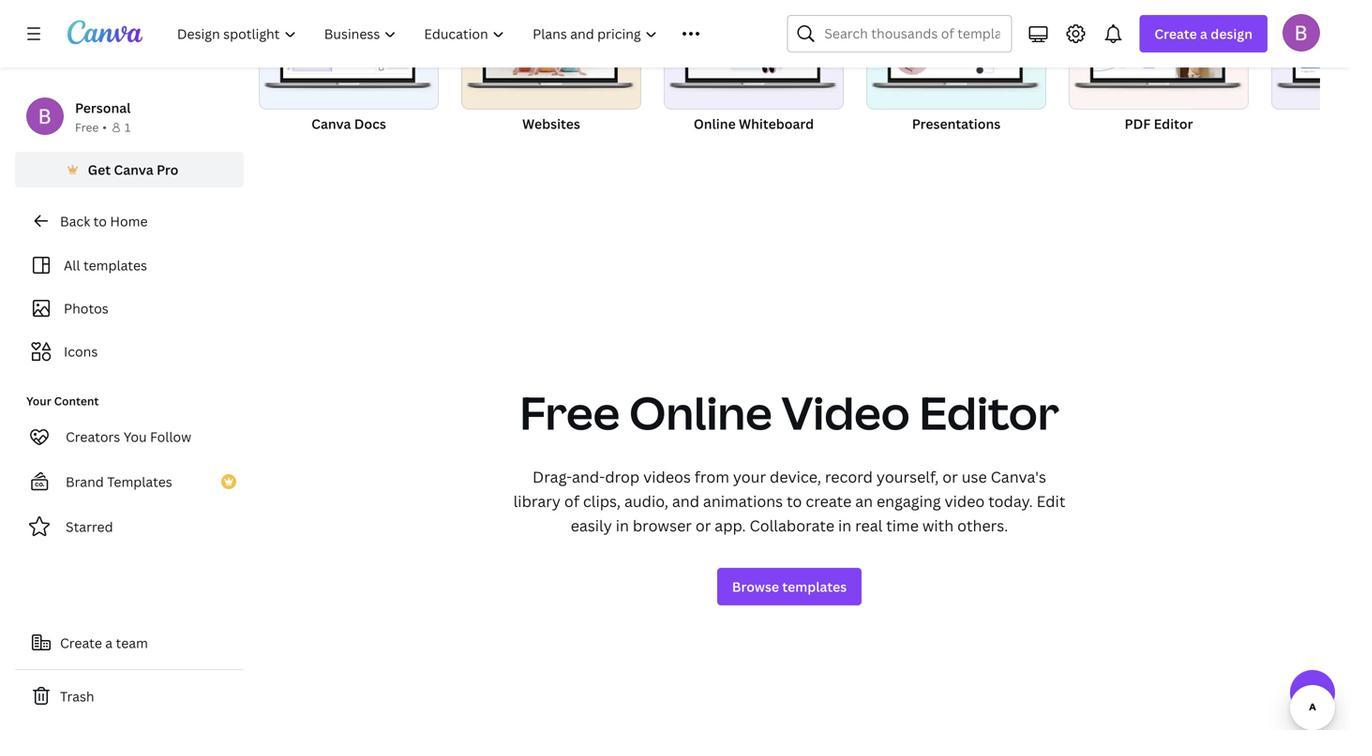 Task type: vqa. For each thing, say whether or not it's contained in the screenshot.
today.
yes



Task type: describe. For each thing, give the bounding box(es) containing it.
free for free online video editor
[[520, 382, 620, 443]]

clips,
[[583, 491, 621, 512]]

content
[[54, 393, 99, 409]]

record
[[825, 467, 873, 487]]

online whiteboard link
[[664, 0, 844, 153]]

1 vertical spatial online
[[629, 382, 773, 443]]

creators you follow
[[66, 428, 191, 446]]

create a team button
[[15, 625, 244, 662]]

personal
[[75, 99, 131, 117]]

back
[[60, 212, 90, 230]]

library
[[514, 491, 561, 512]]

today.
[[989, 491, 1033, 512]]

trash link
[[15, 678, 244, 716]]

browse
[[732, 578, 780, 596]]

trash
[[60, 688, 94, 706]]

icons
[[64, 343, 98, 361]]

from
[[695, 467, 730, 487]]

free for free •
[[75, 120, 99, 135]]

others.
[[958, 516, 1009, 536]]

online whiteboard image
[[664, 0, 844, 110]]

team
[[116, 635, 148, 652]]

drag-
[[533, 467, 572, 487]]

canva's
[[991, 467, 1047, 487]]

create a design button
[[1140, 15, 1268, 53]]

drag-and-drop videos from your device, record yourself, or use canva's library of clips, audio, and animations to create an engaging video today. edit easily in browser or app. collaborate in real time with others.
[[514, 467, 1066, 536]]

your
[[733, 467, 767, 487]]

1 horizontal spatial or
[[943, 467, 958, 487]]

app.
[[715, 516, 746, 536]]

templates
[[107, 473, 172, 491]]

pdf editor link
[[1069, 0, 1249, 153]]

back to home
[[60, 212, 148, 230]]

Search search field
[[825, 16, 1000, 52]]

magic design image
[[1272, 0, 1351, 110]]

pdf editor
[[1125, 115, 1194, 133]]

you
[[124, 428, 147, 446]]

photos
[[64, 300, 109, 317]]

pro
[[157, 161, 179, 179]]

websites
[[523, 115, 581, 133]]

pdf editor image
[[1069, 0, 1249, 110]]

device,
[[770, 467, 822, 487]]

your
[[26, 393, 51, 409]]

•
[[102, 120, 107, 135]]

easily
[[571, 516, 612, 536]]

engaging
[[877, 491, 941, 512]]

create a design
[[1155, 25, 1253, 43]]

websites image
[[462, 0, 642, 110]]

0 horizontal spatial editor
[[920, 382, 1060, 443]]

video
[[945, 491, 985, 512]]

and-
[[572, 467, 605, 487]]

design
[[1211, 25, 1253, 43]]

starred link
[[15, 508, 244, 546]]

create
[[806, 491, 852, 512]]

home
[[110, 212, 148, 230]]

1 vertical spatial or
[[696, 516, 711, 536]]

audio,
[[625, 491, 669, 512]]

use
[[962, 467, 987, 487]]



Task type: locate. For each thing, give the bounding box(es) containing it.
0 horizontal spatial in
[[616, 516, 629, 536]]

a left design
[[1201, 25, 1208, 43]]

0 horizontal spatial or
[[696, 516, 711, 536]]

your content
[[26, 393, 99, 409]]

free
[[75, 120, 99, 135], [520, 382, 620, 443]]

free left •
[[75, 120, 99, 135]]

docs
[[354, 115, 386, 133]]

0 horizontal spatial canva
[[114, 161, 154, 179]]

0 vertical spatial online
[[694, 115, 736, 133]]

editor right pdf
[[1154, 115, 1194, 133]]

online up from
[[629, 382, 773, 443]]

canva
[[312, 115, 351, 133], [114, 161, 154, 179]]

websites link
[[462, 0, 642, 153]]

1 vertical spatial create
[[60, 635, 102, 652]]

1 in from the left
[[616, 516, 629, 536]]

starred
[[66, 518, 113, 536]]

get
[[88, 161, 111, 179]]

creators
[[66, 428, 120, 446]]

brand templates link
[[15, 463, 244, 501]]

None search field
[[787, 15, 1013, 53]]

canva left pro
[[114, 161, 154, 179]]

to
[[93, 212, 107, 230], [787, 491, 802, 512]]

create for create a team
[[60, 635, 102, 652]]

editor
[[1154, 115, 1194, 133], [920, 382, 1060, 443]]

1 horizontal spatial editor
[[1154, 115, 1194, 133]]

1 vertical spatial templates
[[783, 578, 847, 596]]

or left use
[[943, 467, 958, 487]]

0 vertical spatial to
[[93, 212, 107, 230]]

pdf
[[1125, 115, 1151, 133]]

presentations image
[[867, 0, 1047, 110]]

free up drag-
[[520, 382, 620, 443]]

a for design
[[1201, 25, 1208, 43]]

0 horizontal spatial templates
[[83, 256, 147, 274]]

canva left docs
[[312, 115, 351, 133]]

a inside dropdown button
[[1201, 25, 1208, 43]]

all templates link
[[26, 248, 233, 283]]

editor inside "link"
[[1154, 115, 1194, 133]]

animations
[[703, 491, 783, 512]]

1 horizontal spatial templates
[[783, 578, 847, 596]]

templates right browse
[[783, 578, 847, 596]]

follow
[[150, 428, 191, 446]]

1 horizontal spatial a
[[1201, 25, 1208, 43]]

online whiteboard
[[694, 115, 814, 133]]

free online video editor
[[520, 382, 1060, 443]]

with
[[923, 516, 954, 536]]

video
[[782, 382, 910, 443]]

a
[[1201, 25, 1208, 43], [105, 635, 113, 652]]

0 vertical spatial or
[[943, 467, 958, 487]]

create left design
[[1155, 25, 1198, 43]]

get canva pro button
[[15, 152, 244, 188]]

to down device, in the right of the page
[[787, 491, 802, 512]]

templates for browse templates
[[783, 578, 847, 596]]

create for create a design
[[1155, 25, 1198, 43]]

create inside dropdown button
[[1155, 25, 1198, 43]]

all templates
[[64, 256, 147, 274]]

a inside button
[[105, 635, 113, 652]]

presentations link
[[867, 0, 1047, 153]]

0 horizontal spatial to
[[93, 212, 107, 230]]

a for team
[[105, 635, 113, 652]]

a left team at bottom left
[[105, 635, 113, 652]]

and
[[672, 491, 700, 512]]

real
[[856, 516, 883, 536]]

canva inside 'button'
[[114, 161, 154, 179]]

in right easily
[[616, 516, 629, 536]]

all
[[64, 256, 80, 274]]

1 vertical spatial free
[[520, 382, 620, 443]]

1 horizontal spatial in
[[839, 516, 852, 536]]

online
[[694, 115, 736, 133], [629, 382, 773, 443]]

an
[[856, 491, 873, 512]]

1 vertical spatial canva
[[114, 161, 154, 179]]

browse templates
[[732, 578, 847, 596]]

templates right all
[[83, 256, 147, 274]]

0 vertical spatial a
[[1201, 25, 1208, 43]]

1 vertical spatial to
[[787, 491, 802, 512]]

1 horizontal spatial canva
[[312, 115, 351, 133]]

create inside button
[[60, 635, 102, 652]]

presentations
[[912, 115, 1001, 133]]

create a team
[[60, 635, 148, 652]]

0 horizontal spatial create
[[60, 635, 102, 652]]

brand
[[66, 473, 104, 491]]

0 vertical spatial editor
[[1154, 115, 1194, 133]]

canva docs
[[312, 115, 386, 133]]

browse templates link
[[717, 568, 862, 606]]

get canva pro
[[88, 161, 179, 179]]

top level navigation element
[[165, 15, 742, 53], [165, 15, 742, 53]]

0 horizontal spatial free
[[75, 120, 99, 135]]

1 horizontal spatial to
[[787, 491, 802, 512]]

in left 'real'
[[839, 516, 852, 536]]

time
[[887, 516, 919, 536]]

templates for all templates
[[83, 256, 147, 274]]

templates
[[83, 256, 147, 274], [783, 578, 847, 596]]

whiteboard
[[739, 115, 814, 133]]

edit
[[1037, 491, 1066, 512]]

to right back
[[93, 212, 107, 230]]

bob builder image
[[1283, 14, 1321, 51]]

of
[[565, 491, 580, 512]]

0 vertical spatial create
[[1155, 25, 1198, 43]]

creators you follow link
[[15, 418, 244, 456]]

0 vertical spatial templates
[[83, 256, 147, 274]]

online left whiteboard on the top right
[[694, 115, 736, 133]]

editor up use
[[920, 382, 1060, 443]]

back to home link
[[15, 203, 244, 240]]

brand templates
[[66, 473, 172, 491]]

in
[[616, 516, 629, 536], [839, 516, 852, 536]]

free •
[[75, 120, 107, 135]]

collaborate
[[750, 516, 835, 536]]

drop
[[605, 467, 640, 487]]

browser
[[633, 516, 692, 536]]

canva docs image
[[259, 0, 439, 110]]

0 vertical spatial free
[[75, 120, 99, 135]]

1 horizontal spatial create
[[1155, 25, 1198, 43]]

1 horizontal spatial free
[[520, 382, 620, 443]]

0 vertical spatial canva
[[312, 115, 351, 133]]

yourself,
[[877, 467, 939, 487]]

icons link
[[26, 334, 233, 370]]

photos link
[[26, 291, 233, 326]]

videos
[[644, 467, 691, 487]]

canva docs link
[[259, 0, 439, 153]]

1 vertical spatial a
[[105, 635, 113, 652]]

1
[[125, 120, 131, 135]]

or left app.
[[696, 516, 711, 536]]

create
[[1155, 25, 1198, 43], [60, 635, 102, 652]]

1 vertical spatial editor
[[920, 382, 1060, 443]]

create left team at bottom left
[[60, 635, 102, 652]]

to inside drag-and-drop videos from your device, record yourself, or use canva's library of clips, audio, and animations to create an engaging video today. edit easily in browser or app. collaborate in real time with others.
[[787, 491, 802, 512]]

0 horizontal spatial a
[[105, 635, 113, 652]]

2 in from the left
[[839, 516, 852, 536]]



